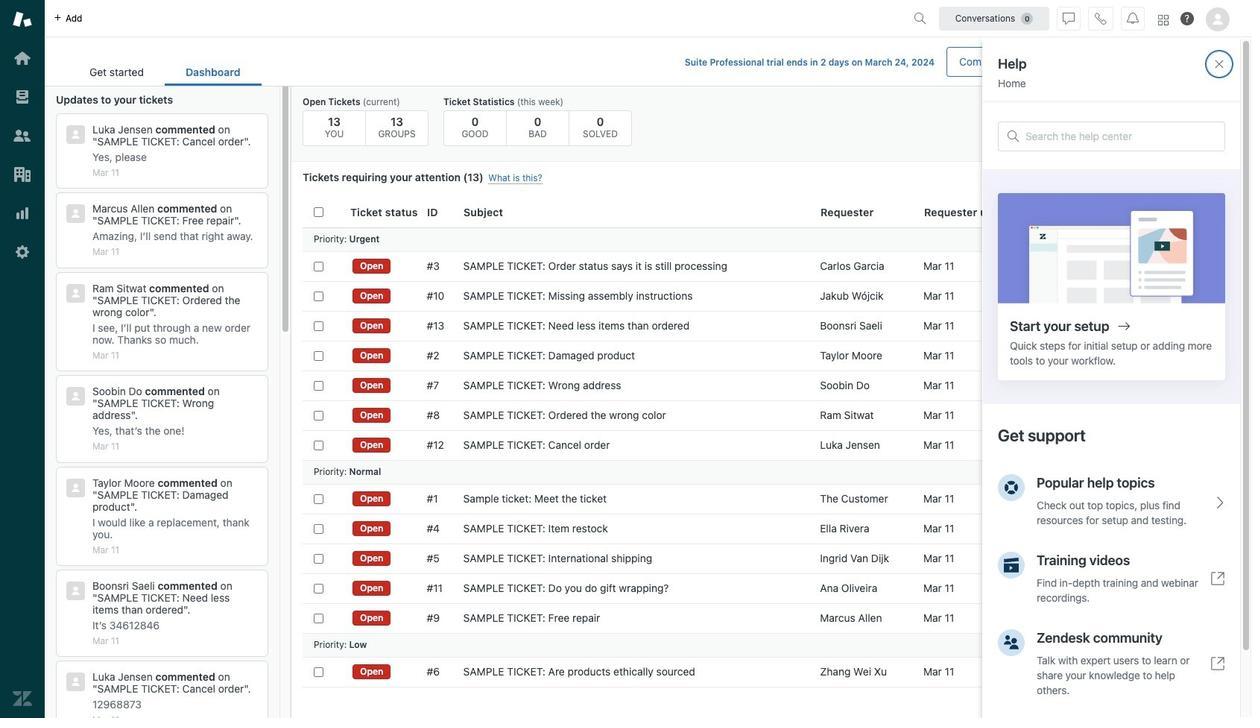 Task type: locate. For each thing, give the bounding box(es) containing it.
None checkbox
[[314, 261, 324, 271], [314, 291, 324, 301], [314, 321, 324, 331], [314, 410, 324, 420], [314, 494, 324, 504], [314, 613, 324, 623], [314, 261, 324, 271], [314, 291, 324, 301], [314, 321, 324, 331], [314, 410, 324, 420], [314, 494, 324, 504], [314, 613, 324, 623]]

zendesk products image
[[1159, 15, 1169, 25]]

None checkbox
[[314, 351, 324, 361], [314, 381, 324, 390], [314, 440, 324, 450], [314, 524, 324, 534], [314, 554, 324, 563], [314, 583, 324, 593], [314, 667, 324, 677], [314, 351, 324, 361], [314, 381, 324, 390], [314, 440, 324, 450], [314, 524, 324, 534], [314, 554, 324, 563], [314, 583, 324, 593], [314, 667, 324, 677]]

organizations image
[[13, 165, 32, 184]]

get help image
[[1181, 12, 1195, 25]]

zendesk support image
[[13, 10, 32, 29]]

tab
[[69, 58, 165, 86]]

customers image
[[13, 126, 32, 145]]

reporting image
[[13, 204, 32, 223]]

grid
[[292, 198, 1253, 718]]

tab list
[[69, 58, 261, 86]]



Task type: describe. For each thing, give the bounding box(es) containing it.
notifications image
[[1127, 12, 1139, 24]]

Select All Tickets checkbox
[[314, 207, 324, 217]]

March 24, 2024 text field
[[865, 57, 935, 68]]

views image
[[13, 87, 32, 107]]

admin image
[[13, 242, 32, 262]]

main element
[[0, 0, 45, 718]]

zendesk image
[[13, 689, 32, 708]]

get started image
[[13, 48, 32, 68]]

button displays agent's chat status as invisible. image
[[1063, 12, 1075, 24]]



Task type: vqa. For each thing, say whether or not it's contained in the screenshot.
Button displays agent's chat status as Invisible. Image
yes



